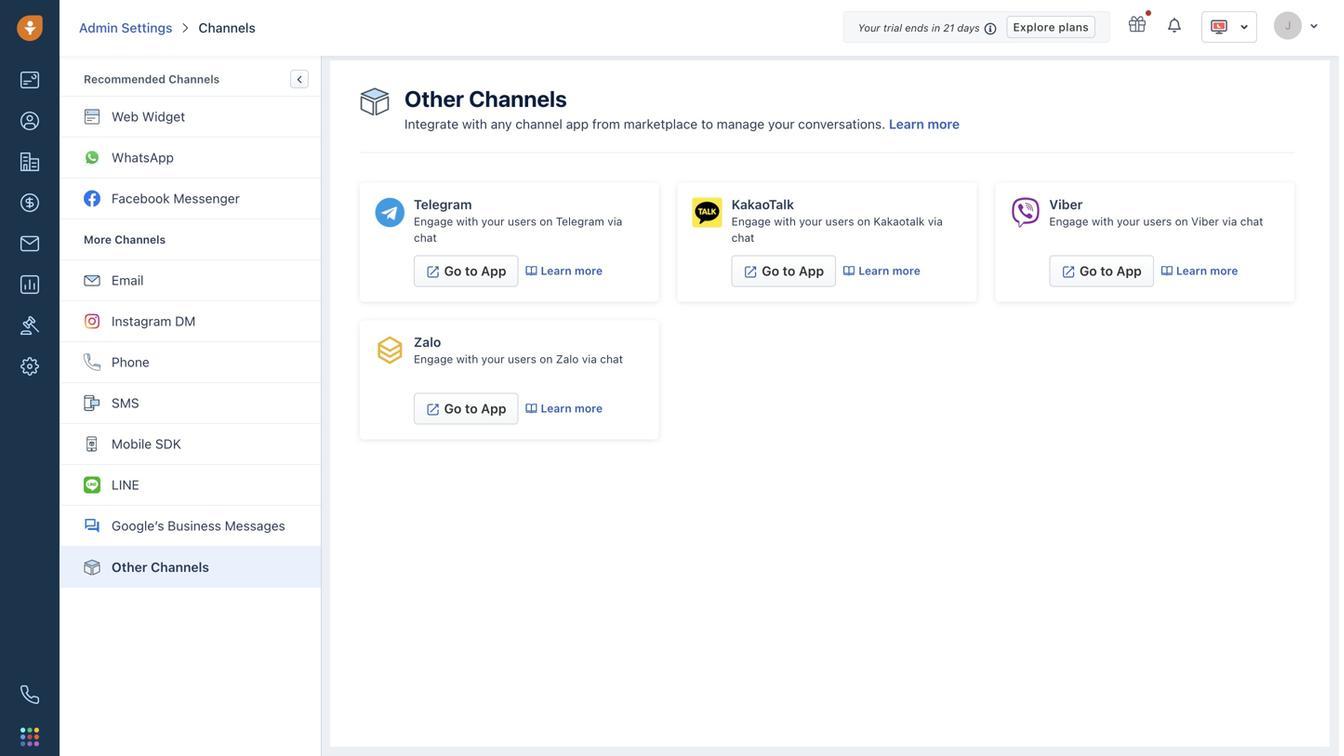 Task type: locate. For each thing, give the bounding box(es) containing it.
kakaotalk
[[874, 215, 925, 228]]

10 channel icon image from the top
[[84, 518, 100, 535]]

zalo engage with your users on zalo via chat
[[414, 334, 623, 366]]

chat for kakaotalk
[[732, 231, 755, 244]]

go to app link down the zalo engage with your users on zalo via chat
[[414, 393, 519, 425]]

go to app for kakaotalk
[[762, 263, 825, 278]]

channel icon image left mobile
[[84, 436, 100, 453]]

explore plans
[[1014, 20, 1090, 33]]

google's
[[112, 518, 164, 534]]

channel icon image left email
[[84, 272, 100, 289]]

chat for telegram
[[414, 231, 437, 244]]

via inside viber engage with your users on viber via chat
[[1223, 215, 1238, 228]]

channel icon image left google's
[[84, 518, 100, 535]]

with for viber
[[1092, 215, 1114, 228]]

channel icon image for instagram dm
[[84, 313, 100, 330]]

users inside viber engage with your users on viber via chat
[[1144, 215, 1173, 228]]

channel icon image inside facebook messenger link
[[84, 190, 100, 207]]

users inside the zalo engage with your users on zalo via chat
[[508, 353, 537, 366]]

with for telegram
[[457, 215, 479, 228]]

facebook
[[112, 191, 170, 206]]

channel icon image for whatsapp
[[84, 149, 100, 166]]

go for viber
[[1080, 263, 1098, 278]]

chat inside the zalo engage with your users on zalo via chat
[[600, 353, 623, 366]]

channels for recommended channels
[[169, 73, 220, 86]]

learn more image for zalo
[[526, 401, 537, 417]]

kakaotalk engage with your users on kakaotalk via chat
[[732, 197, 943, 244]]

channel icon image left facebook
[[84, 190, 100, 207]]

channel icon image for google's business messages
[[84, 518, 100, 535]]

channel icon image for mobile sdk
[[84, 436, 100, 453]]

with inside other channels integrate with any channel app from marketplace to manage your conversations. learn more
[[462, 116, 488, 131]]

learn down viber engage with your users on viber via chat
[[1177, 264, 1208, 277]]

on inside telegram engage with your users on telegram via chat
[[540, 215, 553, 228]]

8 channel icon image from the top
[[84, 436, 100, 453]]

with right the zalo image
[[457, 353, 479, 366]]

google's business messages
[[112, 518, 285, 534]]

chat inside viber engage with your users on viber via chat
[[1241, 215, 1264, 228]]

go to app down kakaotalk engage with your users on kakaotalk via chat
[[762, 263, 825, 278]]

engage inside kakaotalk engage with your users on kakaotalk via chat
[[732, 215, 771, 228]]

learn more image down telegram engage with your users on telegram via chat
[[526, 263, 537, 279]]

on inside kakaotalk engage with your users on kakaotalk via chat
[[858, 215, 871, 228]]

other inside other channels integrate with any channel app from marketplace to manage your conversations. learn more
[[405, 86, 464, 112]]

learn
[[890, 116, 925, 131], [541, 264, 572, 277], [859, 264, 890, 277], [1177, 264, 1208, 277], [541, 402, 572, 415]]

channel icon image left other channels in the left bottom of the page
[[84, 559, 100, 576]]

your
[[769, 116, 795, 131], [482, 215, 505, 228], [800, 215, 823, 228], [1118, 215, 1141, 228], [482, 353, 505, 366]]

your inside kakaotalk engage with your users on kakaotalk via chat
[[800, 215, 823, 228]]

with
[[462, 116, 488, 131], [457, 215, 479, 228], [774, 215, 796, 228], [1092, 215, 1114, 228], [457, 353, 479, 366]]

engage down "kakaotalk"
[[732, 215, 771, 228]]

your for zalo
[[482, 353, 505, 366]]

telegram engage with your users on telegram via chat
[[414, 197, 623, 244]]

users
[[508, 215, 537, 228], [826, 215, 855, 228], [1144, 215, 1173, 228], [508, 353, 537, 366]]

engage right viber image
[[1050, 215, 1089, 228]]

business
[[168, 518, 221, 534]]

with for zalo
[[457, 353, 479, 366]]

app down the zalo engage with your users on zalo via chat
[[481, 401, 507, 416]]

9 channel icon image from the top
[[84, 477, 100, 494]]

1 vertical spatial viber
[[1192, 215, 1220, 228]]

0 vertical spatial other
[[405, 86, 464, 112]]

channel icon image inside whatsapp link
[[84, 149, 100, 166]]

your for telegram
[[482, 215, 505, 228]]

more
[[928, 116, 960, 131], [575, 264, 603, 277], [893, 264, 921, 277], [1211, 264, 1239, 277], [575, 402, 603, 415]]

other up integrate on the top left of the page
[[405, 86, 464, 112]]

learn more link
[[890, 116, 960, 131], [541, 263, 603, 279], [859, 263, 921, 279], [1177, 263, 1239, 279], [541, 401, 603, 417]]

app
[[481, 263, 507, 278], [799, 263, 825, 278], [1117, 263, 1143, 278], [481, 401, 507, 416]]

your inside the zalo engage with your users on zalo via chat
[[482, 353, 505, 366]]

go to app
[[444, 263, 507, 278], [762, 263, 825, 278], [1080, 263, 1143, 278], [444, 401, 507, 416]]

channel icon image inside sms link
[[84, 395, 100, 412]]

with inside kakaotalk engage with your users on kakaotalk via chat
[[774, 215, 796, 228]]

learn more image down kakaotalk engage with your users on kakaotalk via chat
[[844, 263, 855, 279]]

channels right settings
[[199, 20, 256, 35]]

channel icon image left phone
[[84, 354, 100, 371]]

chat
[[1241, 215, 1264, 228], [414, 231, 437, 244], [732, 231, 755, 244], [600, 353, 623, 366]]

via for viber
[[1223, 215, 1238, 228]]

learn down telegram engage with your users on telegram via chat
[[541, 264, 572, 277]]

with inside viber engage with your users on viber via chat
[[1092, 215, 1114, 228]]

admin
[[79, 20, 118, 35]]

users for telegram
[[508, 215, 537, 228]]

learn more image down viber engage with your users on viber via chat
[[1162, 263, 1173, 279]]

go to app link down "kakaotalk"
[[732, 255, 837, 287]]

2 channel icon image from the top
[[84, 149, 100, 166]]

0 horizontal spatial viber
[[1050, 197, 1083, 212]]

go to app down viber engage with your users on viber via chat
[[1080, 263, 1143, 278]]

widget
[[142, 109, 185, 124]]

with right viber image
[[1092, 215, 1114, 228]]

go to app link down viber engage with your users on viber via chat
[[1050, 255, 1155, 287]]

channel icon image for phone
[[84, 354, 100, 371]]

go to app link
[[414, 255, 519, 287], [732, 255, 837, 287], [1050, 255, 1155, 287], [414, 393, 519, 425]]

go to app for telegram
[[444, 263, 507, 278]]

go to app image for telegram
[[426, 265, 441, 280]]

engage right the telegram image
[[414, 215, 453, 228]]

channel icon image inside instagram dm link
[[84, 313, 100, 330]]

3 channel icon image from the top
[[84, 190, 100, 207]]

go down the zalo engage with your users on zalo via chat
[[444, 401, 462, 416]]

channel icon image for facebook messenger
[[84, 190, 100, 207]]

1 channel icon image from the top
[[84, 108, 100, 125]]

channel
[[516, 116, 563, 131]]

channel icon image left sms
[[84, 395, 100, 412]]

channel icon image left whatsapp
[[84, 149, 100, 166]]

app down kakaotalk engage with your users on kakaotalk via chat
[[799, 263, 825, 278]]

learn more for viber
[[1177, 264, 1239, 277]]

channel icon image for line
[[84, 477, 100, 494]]

channel icon image inside other channels link
[[84, 559, 100, 576]]

to
[[702, 116, 714, 131], [465, 263, 478, 278], [783, 263, 796, 278], [1101, 263, 1114, 278], [465, 401, 478, 416]]

your for viber
[[1118, 215, 1141, 228]]

users for kakaotalk
[[826, 215, 855, 228]]

via for zalo
[[582, 353, 597, 366]]

engage right the zalo image
[[414, 353, 453, 366]]

app
[[566, 116, 589, 131]]

from
[[593, 116, 621, 131]]

channel icon image for web widget
[[84, 108, 100, 125]]

learn right the conversations.
[[890, 116, 925, 131]]

ic_info_icon image
[[985, 21, 998, 36]]

other down google's
[[112, 560, 147, 575]]

1 horizontal spatial ic_arrow_down image
[[1310, 20, 1319, 31]]

via inside the zalo engage with your users on zalo via chat
[[582, 353, 597, 366]]

learn more link down telegram engage with your users on telegram via chat
[[541, 263, 603, 279]]

learn more link down viber engage with your users on viber via chat
[[1177, 263, 1239, 279]]

more for kakaotalk
[[893, 264, 921, 277]]

channel icon image left instagram
[[84, 313, 100, 330]]

learn more for zalo
[[541, 402, 603, 415]]

learn more link down kakaotalk
[[859, 263, 921, 279]]

learn more image
[[526, 263, 537, 279], [844, 263, 855, 279], [1162, 263, 1173, 279], [526, 401, 537, 417]]

learn more down viber engage with your users on viber via chat
[[1177, 264, 1239, 277]]

with inside telegram engage with your users on telegram via chat
[[457, 215, 479, 228]]

learn more down the zalo engage with your users on zalo via chat
[[541, 402, 603, 415]]

with inside the zalo engage with your users on zalo via chat
[[457, 353, 479, 366]]

on for viber
[[1176, 215, 1189, 228]]

more for viber
[[1211, 264, 1239, 277]]

with left any
[[462, 116, 488, 131]]

web widget link
[[60, 97, 321, 138]]

ic_arrow_down image
[[1240, 20, 1250, 34], [1310, 20, 1319, 31]]

channels up web widget link
[[169, 73, 220, 86]]

to for zalo
[[465, 401, 478, 416]]

to for viber
[[1101, 263, 1114, 278]]

go to app image for zalo
[[426, 402, 441, 417]]

users inside kakaotalk engage with your users on kakaotalk via chat
[[826, 215, 855, 228]]

learn more link down the zalo engage with your users on zalo via chat
[[541, 401, 603, 417]]

1 horizontal spatial telegram
[[556, 215, 605, 228]]

engage
[[414, 215, 453, 228], [732, 215, 771, 228], [1050, 215, 1089, 228], [414, 353, 453, 366]]

to down telegram engage with your users on telegram via chat
[[465, 263, 478, 278]]

5 channel icon image from the top
[[84, 313, 100, 330]]

learn more for kakaotalk
[[859, 264, 921, 277]]

dm
[[175, 314, 196, 329]]

via inside kakaotalk engage with your users on kakaotalk via chat
[[928, 215, 943, 228]]

on inside the zalo engage with your users on zalo via chat
[[540, 353, 553, 366]]

app down viber engage with your users on viber via chat
[[1117, 263, 1143, 278]]

users for viber
[[1144, 215, 1173, 228]]

on inside viber engage with your users on viber via chat
[[1176, 215, 1189, 228]]

engage inside the zalo engage with your users on zalo via chat
[[414, 353, 453, 366]]

users inside telegram engage with your users on telegram via chat
[[508, 215, 537, 228]]

learn more image for kakaotalk
[[844, 263, 855, 279]]

channel icon image inside web widget link
[[84, 108, 100, 125]]

channel icon image inside "line" link
[[84, 477, 100, 494]]

go down "kakaotalk"
[[762, 263, 780, 278]]

via
[[608, 215, 623, 228], [928, 215, 943, 228], [1223, 215, 1238, 228], [582, 353, 597, 366]]

channel icon image left line
[[84, 477, 100, 494]]

your
[[859, 22, 881, 34]]

via inside telegram engage with your users on telegram via chat
[[608, 215, 623, 228]]

6 channel icon image from the top
[[84, 354, 100, 371]]

learn more down telegram engage with your users on telegram via chat
[[541, 264, 603, 277]]

go down telegram engage with your users on telegram via chat
[[444, 263, 462, 278]]

mobile
[[112, 436, 152, 452]]

0 vertical spatial zalo
[[414, 334, 441, 350]]

telegram
[[414, 197, 472, 212], [556, 215, 605, 228]]

7 channel icon image from the top
[[84, 395, 100, 412]]

learn down the zalo engage with your users on zalo via chat
[[541, 402, 572, 415]]

engage inside telegram engage with your users on telegram via chat
[[414, 215, 453, 228]]

go to app image
[[426, 265, 441, 280], [744, 265, 759, 280], [1062, 265, 1077, 280], [426, 402, 441, 417]]

chat inside telegram engage with your users on telegram via chat
[[414, 231, 437, 244]]

app down telegram engage with your users on telegram via chat
[[481, 263, 507, 278]]

channel icon image inside email link
[[84, 272, 100, 289]]

viber
[[1050, 197, 1083, 212], [1192, 215, 1220, 228]]

learn down kakaotalk
[[859, 264, 890, 277]]

channels
[[199, 20, 256, 35], [169, 73, 220, 86], [469, 86, 567, 112], [151, 560, 209, 575]]

messages
[[225, 518, 285, 534]]

to left manage
[[702, 116, 714, 131]]

your inside viber engage with your users on viber via chat
[[1118, 215, 1141, 228]]

channels inside other channels integrate with any channel app from marketplace to manage your conversations. learn more
[[469, 86, 567, 112]]

channels up any
[[469, 86, 567, 112]]

go to app down telegram engage with your users on telegram via chat
[[444, 263, 507, 278]]

to down the zalo engage with your users on zalo via chat
[[465, 401, 478, 416]]

go for kakaotalk
[[762, 263, 780, 278]]

channel icon image for email
[[84, 272, 100, 289]]

to down viber engage with your users on viber via chat
[[1101, 263, 1114, 278]]

engage inside viber engage with your users on viber via chat
[[1050, 215, 1089, 228]]

any
[[491, 116, 512, 131]]

freshworks switcher image
[[20, 728, 39, 747]]

with down "kakaotalk"
[[774, 215, 796, 228]]

channel icon image inside the phone link
[[84, 354, 100, 371]]

channel icon image inside mobile sdk link
[[84, 436, 100, 453]]

learn more image down the zalo engage with your users on zalo via chat
[[526, 401, 537, 417]]

1 horizontal spatial zalo
[[556, 353, 579, 366]]

channel icon image for sms
[[84, 395, 100, 412]]

other
[[405, 86, 464, 112], [112, 560, 147, 575]]

1 vertical spatial other
[[112, 560, 147, 575]]

your trial ends in 21 days
[[859, 22, 980, 34]]

1 horizontal spatial viber
[[1192, 215, 1220, 228]]

kakaotalk
[[732, 197, 795, 212]]

go
[[444, 263, 462, 278], [762, 263, 780, 278], [1080, 263, 1098, 278], [444, 401, 462, 416]]

1 horizontal spatial other
[[405, 86, 464, 112]]

to down kakaotalk engage with your users on kakaotalk via chat
[[783, 263, 796, 278]]

learn more
[[541, 264, 603, 277], [859, 264, 921, 277], [1177, 264, 1239, 277], [541, 402, 603, 415]]

0 vertical spatial telegram
[[414, 197, 472, 212]]

1 vertical spatial telegram
[[556, 215, 605, 228]]

with right the telegram image
[[457, 215, 479, 228]]

mobile sdk link
[[60, 424, 321, 465]]

go to app down the zalo engage with your users on zalo via chat
[[444, 401, 507, 416]]

11 channel icon image from the top
[[84, 559, 100, 576]]

other channels link
[[60, 547, 321, 588]]

go down viber engage with your users on viber via chat
[[1080, 263, 1098, 278]]

chat inside kakaotalk engage with your users on kakaotalk via chat
[[732, 231, 755, 244]]

phone
[[112, 355, 150, 370]]

go to app link for telegram
[[414, 255, 519, 287]]

channels down google's business messages link
[[151, 560, 209, 575]]

other channels
[[112, 560, 209, 575]]

learn more down kakaotalk
[[859, 264, 921, 277]]

zalo
[[414, 334, 441, 350], [556, 353, 579, 366]]

channel icon image left web
[[84, 108, 100, 125]]

4 channel icon image from the top
[[84, 272, 100, 289]]

go to app link down telegram engage with your users on telegram via chat
[[414, 255, 519, 287]]

on
[[540, 215, 553, 228], [858, 215, 871, 228], [1176, 215, 1189, 228], [540, 353, 553, 366]]

0 horizontal spatial other
[[112, 560, 147, 575]]

your inside telegram engage with your users on telegram via chat
[[482, 215, 505, 228]]

channel icon image
[[84, 108, 100, 125], [84, 149, 100, 166], [84, 190, 100, 207], [84, 272, 100, 289], [84, 313, 100, 330], [84, 354, 100, 371], [84, 395, 100, 412], [84, 436, 100, 453], [84, 477, 100, 494], [84, 518, 100, 535], [84, 559, 100, 576]]

channel icon image inside google's business messages link
[[84, 518, 100, 535]]



Task type: vqa. For each thing, say whether or not it's contained in the screenshot.
date
no



Task type: describe. For each thing, give the bounding box(es) containing it.
your inside other channels integrate with any channel app from marketplace to manage your conversations. learn more
[[769, 116, 795, 131]]

web widget
[[112, 109, 185, 124]]

ends
[[906, 22, 929, 34]]

admin settings link
[[79, 19, 173, 37]]

app for kakaotalk
[[799, 263, 825, 278]]

channels for other channels integrate with any channel app from marketplace to manage your conversations. learn more
[[469, 86, 567, 112]]

properties image
[[20, 316, 39, 335]]

instagram dm
[[112, 314, 196, 329]]

viber engage with your users on viber via chat
[[1050, 197, 1264, 228]]

learn more for telegram
[[541, 264, 603, 277]]

phone image
[[20, 686, 39, 704]]

your for kakaotalk
[[800, 215, 823, 228]]

mobile sdk
[[112, 436, 181, 452]]

instagram
[[112, 314, 172, 329]]

app for zalo
[[481, 401, 507, 416]]

email
[[112, 273, 144, 288]]

via for telegram
[[608, 215, 623, 228]]

app for telegram
[[481, 263, 507, 278]]

kakaotalk image
[[693, 198, 723, 227]]

in
[[932, 22, 941, 34]]

go for telegram
[[444, 263, 462, 278]]

sms
[[112, 395, 139, 411]]

more inside other channels integrate with any channel app from marketplace to manage your conversations. learn more
[[928, 116, 960, 131]]

more for zalo
[[575, 402, 603, 415]]

other for other channels
[[112, 560, 147, 575]]

learn for zalo
[[541, 402, 572, 415]]

learn for telegram
[[541, 264, 572, 277]]

facebook messenger
[[112, 191, 240, 206]]

channels for other channels
[[151, 560, 209, 575]]

learn more link right the conversations.
[[890, 116, 960, 131]]

sms link
[[60, 383, 321, 424]]

1 vertical spatial zalo
[[556, 353, 579, 366]]

go to app image for kakaotalk
[[744, 265, 759, 280]]

0 vertical spatial viber
[[1050, 197, 1083, 212]]

0 horizontal spatial zalo
[[414, 334, 441, 350]]

0 horizontal spatial ic_arrow_down image
[[1240, 20, 1250, 34]]

learn for kakaotalk
[[859, 264, 890, 277]]

learn more image for viber
[[1162, 263, 1173, 279]]

missing translation "unavailable" for locale "en-us" image
[[1211, 18, 1229, 36]]

viber image
[[1011, 198, 1041, 227]]

instagram dm link
[[60, 301, 321, 342]]

plans
[[1059, 20, 1090, 33]]

chat for zalo
[[600, 353, 623, 366]]

days
[[958, 22, 980, 34]]

chat for viber
[[1241, 215, 1264, 228]]

angle left image
[[297, 73, 302, 86]]

engage for zalo
[[414, 353, 453, 366]]

manage
[[717, 116, 765, 131]]

explore plans button
[[1007, 16, 1096, 38]]

go to app link for kakaotalk
[[732, 255, 837, 287]]

whatsapp
[[112, 150, 174, 165]]

web
[[112, 109, 139, 124]]

explore
[[1014, 20, 1056, 33]]

with for kakaotalk
[[774, 215, 796, 228]]

sdk
[[155, 436, 181, 452]]

go to app image for viber
[[1062, 265, 1077, 280]]

go to app for viber
[[1080, 263, 1143, 278]]

email link
[[60, 261, 321, 301]]

conversations.
[[799, 116, 886, 131]]

other channels icon image
[[360, 87, 390, 116]]

messenger
[[173, 191, 240, 206]]

whatsapp link
[[60, 138, 321, 179]]

other for other channels integrate with any channel app from marketplace to manage your conversations. learn more
[[405, 86, 464, 112]]

more for telegram
[[575, 264, 603, 277]]

engage for viber
[[1050, 215, 1089, 228]]

users for zalo
[[508, 353, 537, 366]]

admin settings
[[79, 20, 173, 35]]

integrate
[[405, 116, 459, 131]]

engage for kakaotalk
[[732, 215, 771, 228]]

recommended channels
[[84, 73, 220, 86]]

learn more link for kakaotalk
[[859, 263, 921, 279]]

learn for viber
[[1177, 264, 1208, 277]]

go for zalo
[[444, 401, 462, 416]]

via for kakaotalk
[[928, 215, 943, 228]]

learn more link for telegram
[[541, 263, 603, 279]]

to inside other channels integrate with any channel app from marketplace to manage your conversations. learn more
[[702, 116, 714, 131]]

to for kakaotalk
[[783, 263, 796, 278]]

google's business messages link
[[60, 506, 321, 547]]

facebook messenger link
[[60, 179, 321, 220]]

line link
[[60, 465, 321, 506]]

on for kakaotalk
[[858, 215, 871, 228]]

to for telegram
[[465, 263, 478, 278]]

app for viber
[[1117, 263, 1143, 278]]

0 horizontal spatial telegram
[[414, 197, 472, 212]]

engage for telegram
[[414, 215, 453, 228]]

phone element
[[11, 676, 48, 714]]

other channels integrate with any channel app from marketplace to manage your conversations. learn more
[[405, 86, 960, 131]]

learn inside other channels integrate with any channel app from marketplace to manage your conversations. learn more
[[890, 116, 925, 131]]

channel icon image for other channels
[[84, 559, 100, 576]]

learn more link for viber
[[1177, 263, 1239, 279]]

trial
[[884, 22, 903, 34]]

bell regular image
[[1169, 16, 1184, 34]]

learn more link for zalo
[[541, 401, 603, 417]]

zalo image
[[375, 335, 406, 365]]

settings
[[121, 20, 173, 35]]

go to app for zalo
[[444, 401, 507, 416]]

on for telegram
[[540, 215, 553, 228]]

learn more image for telegram
[[526, 263, 537, 279]]

line
[[112, 477, 139, 493]]

marketplace
[[624, 116, 698, 131]]

recommended
[[84, 73, 166, 86]]

21
[[944, 22, 955, 34]]

go to app link for viber
[[1050, 255, 1155, 287]]

phone link
[[60, 342, 321, 383]]

telegram image
[[375, 198, 406, 227]]

on for zalo
[[540, 353, 553, 366]]

go to app link for zalo
[[414, 393, 519, 425]]



